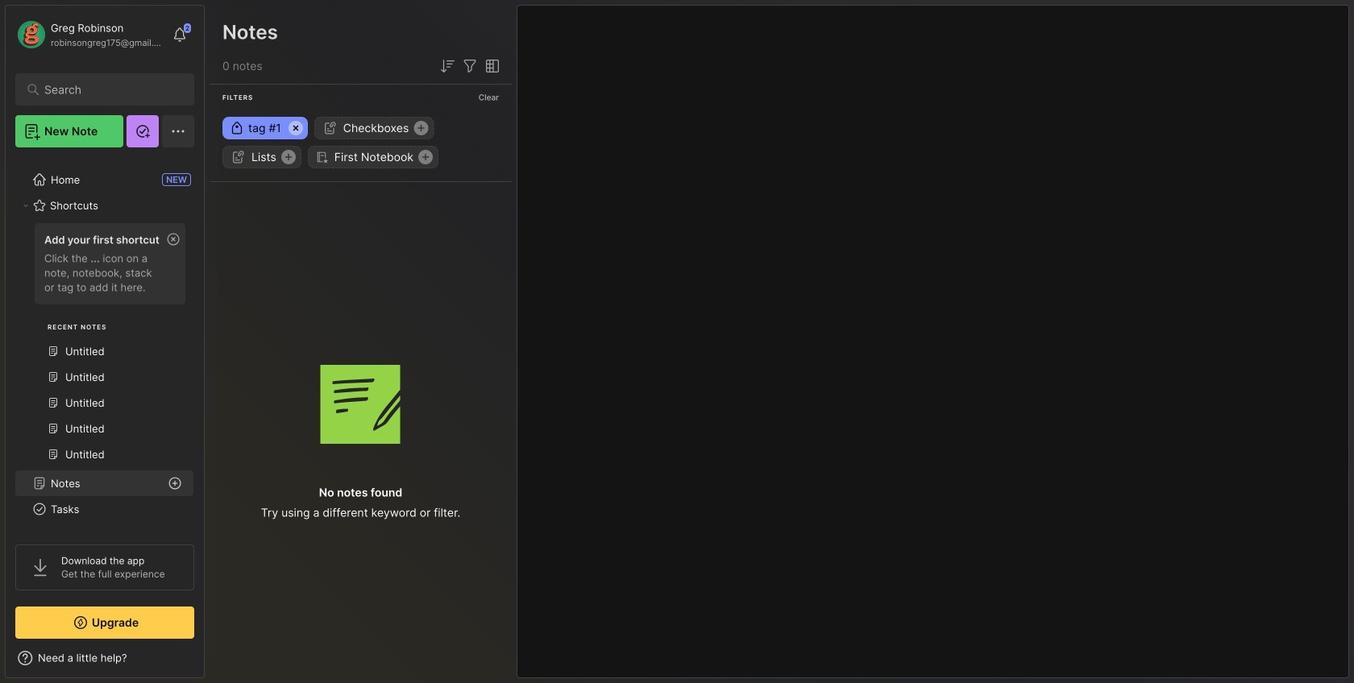 Task type: describe. For each thing, give the bounding box(es) containing it.
Add filters field
[[460, 56, 480, 76]]

click to collapse image
[[204, 654, 216, 673]]

WHAT'S NEW field
[[6, 646, 204, 671]]

tree inside main element
[[6, 157, 204, 671]]

Account field
[[15, 19, 164, 51]]

Search text field
[[44, 82, 173, 98]]

Sort options field
[[438, 56, 457, 76]]

none search field inside main element
[[44, 80, 173, 99]]



Task type: vqa. For each thing, say whether or not it's contained in the screenshot.
Font Size 'Field'
no



Task type: locate. For each thing, give the bounding box(es) containing it.
note window element
[[517, 5, 1349, 679]]

group
[[15, 218, 193, 477]]

main element
[[0, 0, 210, 684]]

add filters image
[[460, 56, 480, 76]]

group inside tree
[[15, 218, 193, 477]]

None search field
[[44, 80, 173, 99]]

tree
[[6, 157, 204, 671]]

View options field
[[480, 56, 502, 76]]



